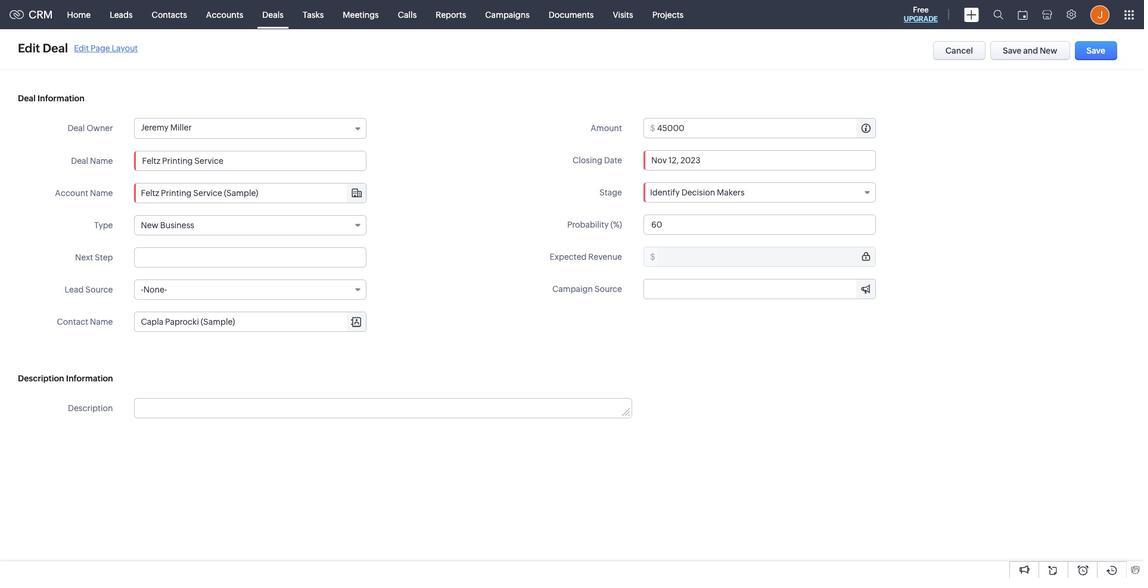 Task type: vqa. For each thing, say whether or not it's contained in the screenshot.
the Assign
no



Task type: locate. For each thing, give the bounding box(es) containing it.
reports
[[436, 10, 466, 19]]

save
[[1003, 46, 1022, 55], [1087, 46, 1105, 55]]

save button
[[1075, 41, 1117, 60]]

contact
[[57, 317, 88, 327]]

home link
[[58, 0, 100, 29]]

name right contact
[[90, 317, 113, 327]]

1 vertical spatial description
[[68, 403, 113, 413]]

edit down crm link
[[18, 41, 40, 55]]

crm link
[[10, 8, 53, 21]]

save down profile element
[[1087, 46, 1105, 55]]

0 vertical spatial name
[[90, 156, 113, 166]]

contact name
[[57, 317, 113, 327]]

(%)
[[610, 220, 622, 229]]

visits link
[[603, 0, 643, 29]]

deal owner
[[68, 123, 113, 133]]

$ right revenue
[[650, 252, 655, 262]]

free
[[913, 5, 929, 14]]

leads link
[[100, 0, 142, 29]]

description
[[18, 374, 64, 383], [68, 403, 113, 413]]

upgrade
[[904, 15, 938, 23]]

source
[[595, 284, 622, 294], [85, 285, 113, 294]]

description information
[[18, 374, 113, 383]]

0 vertical spatial new
[[1040, 46, 1057, 55]]

2 save from the left
[[1087, 46, 1105, 55]]

home
[[67, 10, 91, 19]]

revenue
[[588, 252, 622, 262]]

source for campaign source
[[595, 284, 622, 294]]

deal information
[[18, 94, 84, 103]]

new inside button
[[1040, 46, 1057, 55]]

date
[[604, 156, 622, 165]]

campaigns link
[[476, 0, 539, 29]]

0 vertical spatial $
[[650, 123, 655, 133]]

2 $ from the top
[[650, 252, 655, 262]]

1 vertical spatial $
[[650, 252, 655, 262]]

0 horizontal spatial save
[[1003, 46, 1022, 55]]

None text field
[[135, 312, 366, 331]]

deals link
[[253, 0, 293, 29]]

0 vertical spatial information
[[37, 94, 84, 103]]

save left and
[[1003, 46, 1022, 55]]

name right account on the left top of the page
[[90, 188, 113, 198]]

1 horizontal spatial edit
[[74, 43, 89, 53]]

1 vertical spatial information
[[66, 374, 113, 383]]

accounts
[[206, 10, 243, 19]]

profile image
[[1090, 5, 1110, 24]]

new
[[1040, 46, 1057, 55], [141, 220, 158, 230]]

1 name from the top
[[90, 156, 113, 166]]

None field
[[135, 184, 366, 203], [644, 279, 875, 299], [135, 312, 366, 331], [135, 184, 366, 203], [644, 279, 875, 299], [135, 312, 366, 331]]

None text field
[[657, 119, 875, 138], [134, 151, 367, 171], [135, 184, 366, 203], [644, 215, 876, 235], [134, 247, 367, 268], [657, 247, 875, 266], [644, 279, 875, 299], [135, 399, 631, 418], [657, 119, 875, 138], [134, 151, 367, 171], [135, 184, 366, 203], [644, 215, 876, 235], [134, 247, 367, 268], [657, 247, 875, 266], [644, 279, 875, 299], [135, 399, 631, 418]]

source right lead
[[85, 285, 113, 294]]

reports link
[[426, 0, 476, 29]]

next step
[[75, 253, 113, 262]]

and
[[1023, 46, 1038, 55]]

edit deal edit page layout
[[18, 41, 138, 55]]

description for description information
[[18, 374, 64, 383]]

1 horizontal spatial new
[[1040, 46, 1057, 55]]

jeremy
[[141, 123, 169, 132]]

$ right amount at the right of page
[[650, 123, 655, 133]]

new business
[[141, 220, 194, 230]]

$ for amount
[[650, 123, 655, 133]]

2 vertical spatial name
[[90, 317, 113, 327]]

name for deal name
[[90, 156, 113, 166]]

3 name from the top
[[90, 317, 113, 327]]

calendar image
[[1018, 10, 1028, 19]]

-
[[141, 285, 144, 294]]

closing
[[573, 156, 602, 165]]

calls link
[[388, 0, 426, 29]]

source for lead source
[[85, 285, 113, 294]]

-None- field
[[134, 279, 367, 300]]

information
[[37, 94, 84, 103], [66, 374, 113, 383]]

1 $ from the top
[[650, 123, 655, 133]]

1 horizontal spatial description
[[68, 403, 113, 413]]

$
[[650, 123, 655, 133], [650, 252, 655, 262]]

profile element
[[1083, 0, 1117, 29]]

1 horizontal spatial source
[[595, 284, 622, 294]]

new left business
[[141, 220, 158, 230]]

new inside field
[[141, 220, 158, 230]]

expected
[[550, 252, 587, 262]]

deals
[[262, 10, 284, 19]]

information up deal owner
[[37, 94, 84, 103]]

0 horizontal spatial description
[[18, 374, 64, 383]]

new right and
[[1040, 46, 1057, 55]]

2 name from the top
[[90, 188, 113, 198]]

create menu image
[[964, 7, 979, 22]]

create menu element
[[957, 0, 986, 29]]

documents link
[[539, 0, 603, 29]]

0 horizontal spatial new
[[141, 220, 158, 230]]

edit inside edit deal edit page layout
[[74, 43, 89, 53]]

description for description
[[68, 403, 113, 413]]

closing date
[[573, 156, 622, 165]]

edit left "page"
[[74, 43, 89, 53]]

information down contact name
[[66, 374, 113, 383]]

name
[[90, 156, 113, 166], [90, 188, 113, 198], [90, 317, 113, 327]]

save inside save and new button
[[1003, 46, 1022, 55]]

edit
[[18, 41, 40, 55], [74, 43, 89, 53]]

1 vertical spatial new
[[141, 220, 158, 230]]

documents
[[549, 10, 594, 19]]

1 vertical spatial name
[[90, 188, 113, 198]]

visits
[[613, 10, 633, 19]]

save and new button
[[990, 41, 1070, 60]]

deal for deal owner
[[68, 123, 85, 133]]

1 horizontal spatial save
[[1087, 46, 1105, 55]]

contacts
[[152, 10, 187, 19]]

0 vertical spatial description
[[18, 374, 64, 383]]

deal
[[43, 41, 68, 55], [18, 94, 36, 103], [68, 123, 85, 133], [71, 156, 88, 166]]

0 horizontal spatial edit
[[18, 41, 40, 55]]

save inside save button
[[1087, 46, 1105, 55]]

name down owner
[[90, 156, 113, 166]]

save for save and new
[[1003, 46, 1022, 55]]

0 horizontal spatial source
[[85, 285, 113, 294]]

campaigns
[[485, 10, 530, 19]]

1 save from the left
[[1003, 46, 1022, 55]]

-none-
[[141, 285, 167, 294]]

stage
[[600, 188, 622, 197]]

Identify Decision Makers field
[[644, 182, 876, 203]]

source down revenue
[[595, 284, 622, 294]]



Task type: describe. For each thing, give the bounding box(es) containing it.
information for deal information
[[37, 94, 84, 103]]

probability (%)
[[567, 220, 622, 229]]

meetings
[[343, 10, 379, 19]]

free upgrade
[[904, 5, 938, 23]]

none-
[[143, 285, 167, 294]]

accounts link
[[197, 0, 253, 29]]

amount
[[591, 123, 622, 133]]

cancel button
[[933, 41, 986, 60]]

tasks
[[303, 10, 324, 19]]

leads
[[110, 10, 133, 19]]

type
[[94, 220, 113, 230]]

tasks link
[[293, 0, 333, 29]]

edit page layout link
[[74, 43, 138, 53]]

save and new
[[1003, 46, 1057, 55]]

calls
[[398, 10, 417, 19]]

save for save
[[1087, 46, 1105, 55]]

makers
[[717, 188, 745, 197]]

jeremy miller
[[141, 123, 192, 132]]

step
[[95, 253, 113, 262]]

expected revenue
[[550, 252, 622, 262]]

crm
[[29, 8, 53, 21]]

account
[[55, 188, 88, 198]]

projects link
[[643, 0, 693, 29]]

name for account name
[[90, 188, 113, 198]]

deal for deal name
[[71, 156, 88, 166]]

New Business field
[[134, 215, 367, 235]]

deal name
[[71, 156, 113, 166]]

business
[[160, 220, 194, 230]]

campaign source
[[552, 284, 622, 294]]

information for description information
[[66, 374, 113, 383]]

owner
[[87, 123, 113, 133]]

next
[[75, 253, 93, 262]]

decision
[[681, 188, 715, 197]]

lead source
[[65, 285, 113, 294]]

campaign
[[552, 284, 593, 294]]

cancel
[[946, 46, 973, 55]]

$ for expected revenue
[[650, 252, 655, 262]]

contacts link
[[142, 0, 197, 29]]

page
[[91, 43, 110, 53]]

deal for deal information
[[18, 94, 36, 103]]

name for contact name
[[90, 317, 113, 327]]

probability
[[567, 220, 609, 229]]

meetings link
[[333, 0, 388, 29]]

MMM D, YYYY text field
[[644, 150, 876, 170]]

projects
[[652, 10, 684, 19]]

identify
[[650, 188, 680, 197]]

account name
[[55, 188, 113, 198]]

search image
[[993, 10, 1003, 20]]

miller
[[170, 123, 192, 132]]

identify decision makers
[[650, 188, 745, 197]]

search element
[[986, 0, 1011, 29]]

lead
[[65, 285, 84, 294]]

layout
[[112, 43, 138, 53]]



